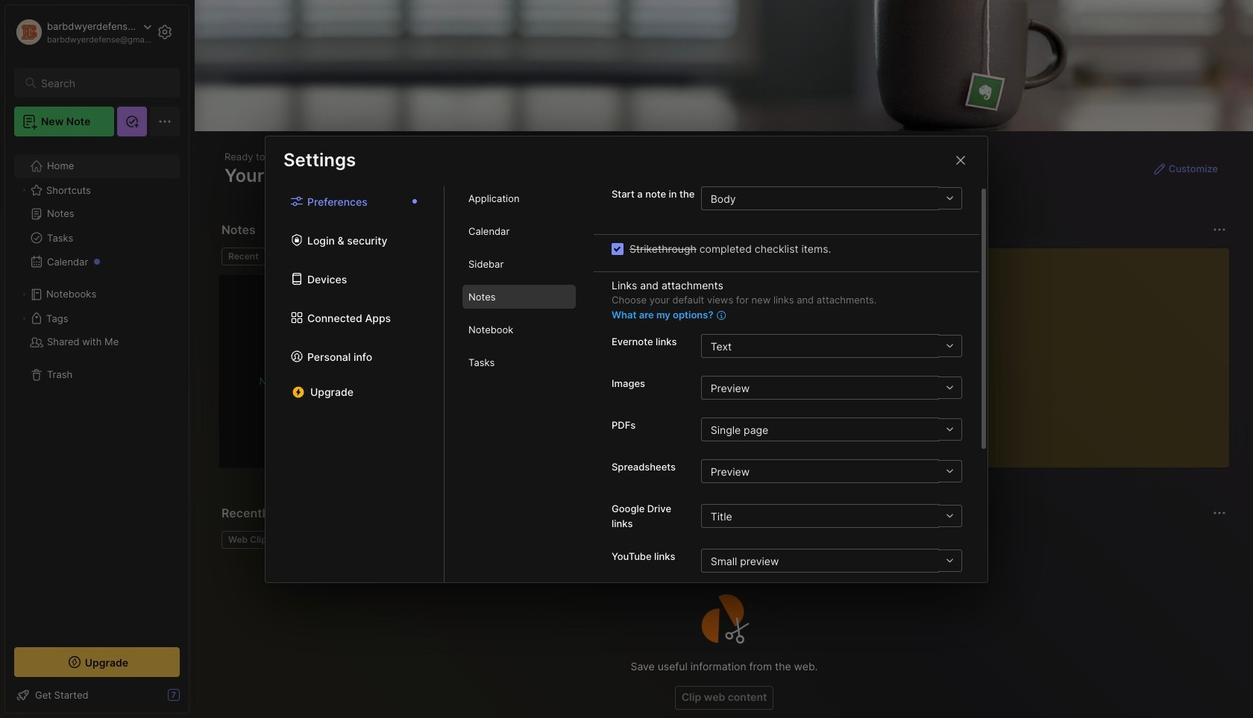 Task type: describe. For each thing, give the bounding box(es) containing it.
tree inside the main element
[[5, 146, 189, 634]]

close image
[[952, 151, 970, 169]]

Choose default view option for Spreadsheets field
[[701, 460, 963, 484]]

Search text field
[[41, 76, 166, 90]]

Choose default view option for Images field
[[701, 376, 963, 400]]

expand notebooks image
[[19, 290, 28, 299]]

Start writing… text field
[[918, 248, 1229, 456]]

Choose default view option for PDFs field
[[701, 418, 963, 442]]

main element
[[0, 0, 194, 719]]

settings image
[[156, 23, 174, 41]]



Task type: vqa. For each thing, say whether or not it's contained in the screenshot.
Start A New Note In The Body Or Title. field
yes



Task type: locate. For each thing, give the bounding box(es) containing it.
Select30 checkbox
[[612, 243, 624, 255]]

Choose default view option for Evernote links field
[[701, 334, 963, 358]]

expand tags image
[[19, 314, 28, 323]]

none search field inside the main element
[[41, 74, 166, 92]]

tab
[[463, 187, 576, 210], [463, 219, 576, 243], [222, 248, 265, 266], [271, 248, 332, 266], [463, 252, 576, 276], [463, 285, 576, 309], [463, 318, 576, 342], [463, 351, 576, 375], [222, 531, 279, 549]]

Choose default view option for YouTube links field
[[701, 549, 963, 573]]

tree
[[5, 146, 189, 634]]

None search field
[[41, 74, 166, 92]]

Start a new note in the body or title. field
[[701, 187, 963, 210]]

Choose default view option for Google Drive links field
[[701, 504, 963, 528]]

tab list
[[266, 187, 445, 582], [445, 187, 594, 582], [222, 248, 881, 266]]



